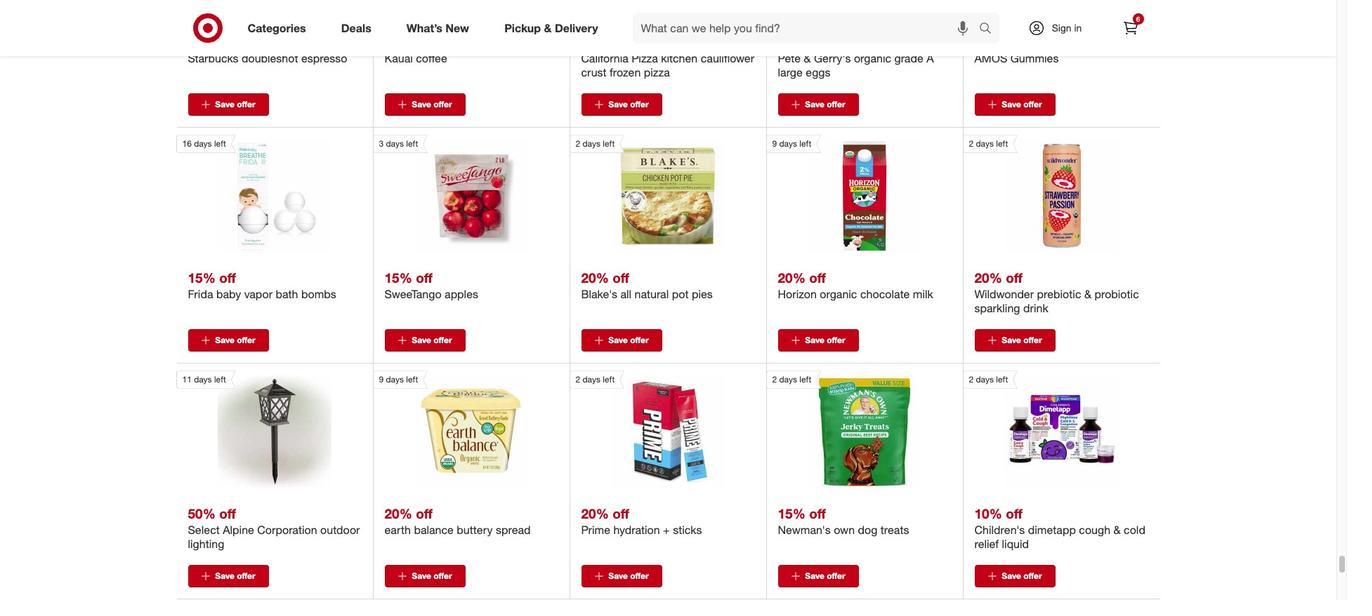 Task type: describe. For each thing, give the bounding box(es) containing it.
& inside $1 off pete & gerry's organic grade a large eggs
[[804, 52, 811, 66]]

crust
[[582, 66, 607, 80]]

6
[[1137, 15, 1141, 23]]

vapor
[[244, 288, 273, 302]]

20% off earth balance buttery spread
[[385, 506, 531, 538]]

days for 15% off sweetango apples
[[386, 139, 404, 149]]

save offer for 20% off earth balance buttery spread
[[412, 572, 452, 582]]

new
[[446, 21, 470, 35]]

15% off newman's own dog treats
[[778, 506, 910, 538]]

dimetapp
[[1029, 524, 1077, 538]]

cauliflower
[[701, 52, 755, 66]]

2 for 20% off blake's all natural pot pies
[[576, 139, 581, 149]]

sparkling
[[975, 302, 1021, 316]]

probiotic
[[1095, 288, 1140, 302]]

left for 10% off children's dimetapp cough & cold relief liquid
[[997, 375, 1009, 385]]

days for 15% off newman's own dog treats
[[780, 375, 798, 385]]

deals link
[[329, 13, 389, 44]]

offer for 20% off horizon organic chocolate milk
[[827, 336, 846, 346]]

50% off select alpine corporation outdoor lighting
[[188, 506, 360, 552]]

10% off children's dimetapp cough & cold relief liquid
[[975, 506, 1146, 552]]

save for 20% off blake's all natural pot pies
[[609, 336, 628, 346]]

corporation
[[257, 524, 317, 538]]

what's
[[407, 21, 443, 35]]

20% for 20% off prime hydration + sticks
[[582, 506, 609, 522]]

off for 50% off select alpine corporation outdoor lighting
[[219, 506, 236, 522]]

offer for 25% off california pizza kitchen cauliflower crust frozen pizza
[[631, 99, 649, 110]]

own
[[834, 524, 855, 538]]

save offer button for 20% off horizon organic chocolate milk
[[778, 330, 859, 352]]

prebiotic
[[1038, 288, 1082, 302]]

grade
[[895, 52, 924, 66]]

save offer button for 20% off blake's all natural pot pies
[[582, 330, 662, 352]]

off for 15% off newman's own dog treats
[[810, 506, 826, 522]]

save for $1 off pete & gerry's organic grade a large eggs
[[806, 99, 825, 110]]

gerry's
[[814, 52, 851, 66]]

what's new link
[[395, 13, 487, 44]]

9 for 20% off horizon organic chocolate milk
[[773, 139, 777, 149]]

organic inside the 20% off horizon organic chocolate milk
[[820, 288, 858, 302]]

offer for 10% off children's dimetapp cough & cold relief liquid
[[1024, 572, 1043, 582]]

save offer button down coffee
[[385, 94, 466, 116]]

buttery
[[457, 524, 493, 538]]

pickup & delivery
[[505, 21, 598, 35]]

gummies
[[1011, 52, 1059, 66]]

cold
[[1125, 524, 1146, 538]]

save offer button for 20% off wildwonder prebiotic & probiotic sparkling drink
[[975, 330, 1056, 352]]

9 days left for 20% off horizon organic chocolate milk
[[773, 139, 812, 149]]

earth
[[385, 524, 411, 538]]

children's
[[975, 524, 1026, 538]]

pickup & delivery link
[[493, 13, 616, 44]]

+
[[664, 524, 670, 538]]

days for 20% off horizon organic chocolate milk
[[780, 139, 798, 149]]

save offer for 20% off horizon organic chocolate milk
[[806, 336, 846, 346]]

save for 15% off frida baby vapor bath bombs
[[215, 336, 235, 346]]

offer for 20% off wildwonder prebiotic & probiotic sparkling drink
[[1024, 336, 1043, 346]]

$1
[[778, 34, 792, 50]]

20% off prime hydration + sticks
[[582, 506, 702, 538]]

left for 15% off newman's own dog treats
[[800, 375, 812, 385]]

off for 20% off blake's all natural pot pies
[[613, 270, 630, 286]]

2 days left button for 20% off prime hydration + sticks
[[570, 371, 725, 489]]

2 for 10% off children's dimetapp cough & cold relief liquid
[[970, 375, 974, 385]]

save offer for 20% off prime hydration + sticks
[[609, 572, 649, 582]]

save offer button for 25% off california pizza kitchen cauliflower crust frozen pizza
[[582, 94, 662, 116]]

20% off wildwonder prebiotic & probiotic sparkling drink
[[975, 270, 1140, 316]]

dog
[[858, 524, 878, 538]]

save offer for 15% off frida baby vapor bath bombs
[[215, 336, 256, 346]]

save offer button for 50% off select alpine corporation outdoor lighting
[[188, 566, 269, 589]]

16
[[182, 139, 192, 149]]

3
[[379, 139, 384, 149]]

hydration
[[614, 524, 660, 538]]

off for 20% off earth balance buttery spread
[[416, 506, 433, 522]]

offer for 20% off prime hydration + sticks
[[631, 572, 649, 582]]

pies
[[692, 288, 713, 302]]

3 days left
[[379, 139, 418, 149]]

& right pickup
[[544, 21, 552, 35]]

alpine
[[223, 524, 254, 538]]

offer for 50% off select alpine corporation outdoor lighting
[[237, 572, 256, 582]]

save offer for $1 off pete & gerry's organic grade a large eggs
[[806, 99, 846, 110]]

deals
[[341, 21, 372, 35]]

lighting
[[188, 538, 224, 552]]

in
[[1075, 22, 1083, 34]]

kitchen
[[662, 52, 698, 66]]

save offer for 20% off blake's all natural pot pies
[[609, 336, 649, 346]]

save offer for 25% off california pizza kitchen cauliflower crust frozen pizza
[[609, 99, 649, 110]]

bath
[[276, 288, 298, 302]]

save offer button for 10% off children's dimetapp cough & cold relief liquid
[[975, 566, 1056, 589]]

save offer down coffee
[[412, 99, 452, 110]]

25% off california pizza kitchen cauliflower crust frozen pizza
[[582, 34, 755, 80]]

save offer button for $1 off pete & gerry's organic grade a large eggs
[[778, 94, 859, 116]]

16 days left button
[[176, 135, 332, 253]]

save for 20% off amos gummies
[[1002, 99, 1022, 110]]

& inside 20% off wildwonder prebiotic & probiotic sparkling drink
[[1085, 288, 1092, 302]]

offer for 20% off amos gummies
[[1024, 99, 1043, 110]]

days for 20% off earth balance buttery spread
[[386, 375, 404, 385]]

2 days left button for 20% off wildwonder prebiotic & probiotic sparkling drink
[[963, 135, 1119, 253]]

cough
[[1080, 524, 1111, 538]]

kauai
[[385, 52, 413, 66]]

3 days left button
[[373, 135, 529, 253]]

wildwonder
[[975, 288, 1035, 302]]

drink
[[1024, 302, 1049, 316]]

balance
[[414, 524, 454, 538]]

2 days left for 20% off prime hydration + sticks
[[576, 375, 615, 385]]

organic inside $1 off pete & gerry's organic grade a large eggs
[[855, 52, 892, 66]]

sweetango
[[385, 288, 442, 302]]

left for 20% off wildwonder prebiotic & probiotic sparkling drink
[[997, 139, 1009, 149]]

off for 20% off starbucks doubleshot espresso
[[219, 34, 236, 50]]

coffee
[[416, 52, 448, 66]]

2 days left button for 20% off blake's all natural pot pies
[[570, 135, 725, 253]]

2 days left button for 15% off newman's own dog treats
[[766, 371, 922, 489]]

left for 20% off earth balance buttery spread
[[406, 375, 418, 385]]

frida
[[188, 288, 213, 302]]

11 days left
[[182, 375, 226, 385]]

off for 25% off california pizza kitchen cauliflower crust frozen pizza
[[613, 34, 630, 50]]

save for 20% off earth balance buttery spread
[[412, 572, 431, 582]]

what's new
[[407, 21, 470, 35]]

20% for 20% off horizon organic chocolate milk
[[778, 270, 806, 286]]

2 for 20% off prime hydration + sticks
[[576, 375, 581, 385]]

20% for 20% off blake's all natural pot pies
[[582, 270, 609, 286]]

days for 20% off blake's all natural pot pies
[[583, 139, 601, 149]]

apples
[[445, 288, 479, 302]]

save for 20% off starbucks doubleshot espresso
[[215, 99, 235, 110]]

sticks
[[673, 524, 702, 538]]

frozen
[[610, 66, 641, 80]]

save offer for 20% off wildwonder prebiotic & probiotic sparkling drink
[[1002, 336, 1043, 346]]

pete
[[778, 52, 801, 66]]

liquid
[[1003, 538, 1030, 552]]



Task type: vqa. For each thing, say whether or not it's contained in the screenshot.
Save offer related to 20% off Wildwonder prebiotic & probiotic sparkling drink
yes



Task type: locate. For each thing, give the bounding box(es) containing it.
& left cold
[[1114, 524, 1121, 538]]

categories
[[248, 21, 306, 35]]

save offer for 20% off starbucks doubleshot espresso
[[215, 99, 256, 110]]

9 for 20% off earth balance buttery spread
[[379, 375, 384, 385]]

save offer button down "gummies"
[[975, 94, 1056, 116]]

off up all at the left of the page
[[613, 270, 630, 286]]

left for 20% off prime hydration + sticks
[[603, 375, 615, 385]]

save offer button down all at the left of the page
[[582, 330, 662, 352]]

9 days left button
[[766, 135, 922, 253], [373, 371, 529, 489]]

0 vertical spatial 9 days left
[[773, 139, 812, 149]]

save offer down "gummies"
[[1002, 99, 1043, 110]]

save for 25% off california pizza kitchen cauliflower crust frozen pizza
[[609, 99, 628, 110]]

save offer button for 15% off frida baby vapor bath bombs
[[188, 330, 269, 352]]

save for 10% off children's dimetapp cough & cold relief liquid
[[1002, 572, 1022, 582]]

20%
[[188, 34, 216, 50], [975, 34, 1003, 50], [582, 270, 609, 286], [778, 270, 806, 286], [975, 270, 1003, 286], [385, 506, 412, 522], [582, 506, 609, 522]]

20% for 20% off starbucks doubleshot espresso
[[188, 34, 216, 50]]

save offer down all at the left of the page
[[609, 336, 649, 346]]

off up newman's
[[810, 506, 826, 522]]

days for 50% off select alpine corporation outdoor lighting
[[194, 375, 212, 385]]

20% inside the 20% off horizon organic chocolate milk
[[778, 270, 806, 286]]

50%
[[188, 506, 216, 522]]

save down horizon
[[806, 336, 825, 346]]

off up children's
[[1007, 506, 1023, 522]]

left for 15% off frida baby vapor bath bombs
[[214, 139, 226, 149]]

20% up horizon
[[778, 270, 806, 286]]

save offer for 50% off select alpine corporation outdoor lighting
[[215, 572, 256, 582]]

days inside the 11 days left button
[[194, 375, 212, 385]]

natural
[[635, 288, 669, 302]]

save offer button down eggs
[[778, 94, 859, 116]]

15% up newman's
[[778, 506, 806, 522]]

save offer for 10% off children's dimetapp cough & cold relief liquid
[[1002, 572, 1043, 582]]

1 vertical spatial organic
[[820, 288, 858, 302]]

search
[[973, 22, 1007, 36]]

milk
[[914, 288, 934, 302]]

off inside $1 off pete & gerry's organic grade a large eggs
[[796, 34, 813, 50]]

off inside 10% off children's dimetapp cough & cold relief liquid
[[1007, 506, 1023, 522]]

save offer button down 'balance' at the bottom of the page
[[385, 566, 466, 589]]

save offer down horizon
[[806, 336, 846, 346]]

off up alpine
[[219, 506, 236, 522]]

kauai coffee
[[385, 52, 448, 66]]

kauai coffee button
[[385, 21, 558, 80]]

15% inside 15% off frida baby vapor bath bombs
[[188, 270, 216, 286]]

save offer down frozen
[[609, 99, 649, 110]]

15% off frida baby vapor bath bombs
[[188, 270, 337, 302]]

20% off amos gummies
[[975, 34, 1059, 66]]

off right $1
[[796, 34, 813, 50]]

off inside 20% off amos gummies
[[1007, 34, 1023, 50]]

baby
[[216, 288, 241, 302]]

offer down coffee
[[434, 99, 452, 110]]

save offer button for 15% off newman's own dog treats
[[778, 566, 859, 589]]

15%
[[188, 270, 216, 286], [385, 270, 412, 286], [778, 506, 806, 522]]

save down liquid
[[1002, 572, 1022, 582]]

prime
[[582, 524, 611, 538]]

save for 20% off horizon organic chocolate milk
[[806, 336, 825, 346]]

20% inside 20% off wildwonder prebiotic & probiotic sparkling drink
[[975, 270, 1003, 286]]

relief
[[975, 538, 999, 552]]

20% inside 20% off prime hydration + sticks
[[582, 506, 609, 522]]

off up 'balance' at the bottom of the page
[[416, 506, 433, 522]]

0 horizontal spatial 9 days left button
[[373, 371, 529, 489]]

off inside 50% off select alpine corporation outdoor lighting
[[219, 506, 236, 522]]

offer down vapor
[[237, 336, 256, 346]]

organic left grade on the right of page
[[855, 52, 892, 66]]

a
[[927, 52, 934, 66]]

15% off sweetango apples
[[385, 270, 479, 302]]

15% up "sweetango"
[[385, 270, 412, 286]]

treats
[[881, 524, 910, 538]]

newman's
[[778, 524, 831, 538]]

off inside 15% off newman's own dog treats
[[810, 506, 826, 522]]

20% up starbucks
[[188, 34, 216, 50]]

2 days left button for 10% off children's dimetapp cough & cold relief liquid
[[963, 371, 1119, 489]]

&
[[544, 21, 552, 35], [804, 52, 811, 66], [1085, 288, 1092, 302], [1114, 524, 1121, 538]]

save down newman's
[[806, 572, 825, 582]]

2 days left for 20% off wildwonder prebiotic & probiotic sparkling drink
[[970, 139, 1009, 149]]

left for 20% off blake's all natural pot pies
[[603, 139, 615, 149]]

categories link
[[236, 13, 324, 44]]

espresso
[[301, 52, 347, 66]]

save offer down 'balance' at the bottom of the page
[[412, 572, 452, 582]]

2 for 15% off newman's own dog treats
[[773, 375, 777, 385]]

save down frozen
[[609, 99, 628, 110]]

save offer button down horizon
[[778, 330, 859, 352]]

off for 20% off amos gummies
[[1007, 34, 1023, 50]]

off for 20% off horizon organic chocolate milk
[[810, 270, 826, 286]]

off inside the 20% off horizon organic chocolate milk
[[810, 270, 826, 286]]

20% up earth
[[385, 506, 412, 522]]

save for 20% off prime hydration + sticks
[[609, 572, 628, 582]]

search button
[[973, 13, 1007, 46]]

save offer down baby
[[215, 336, 256, 346]]

11 days left button
[[176, 371, 332, 489]]

sign in link
[[1017, 13, 1104, 44]]

1 horizontal spatial 9
[[773, 139, 777, 149]]

save up 16 days left
[[215, 99, 235, 110]]

offer down drink
[[1024, 336, 1043, 346]]

20% up "blake's"
[[582, 270, 609, 286]]

1 horizontal spatial 15%
[[385, 270, 412, 286]]

bombs
[[301, 288, 337, 302]]

offer for $1 off pete & gerry's organic grade a large eggs
[[827, 99, 846, 110]]

0 vertical spatial 9
[[773, 139, 777, 149]]

off inside 15% off sweetango apples
[[416, 270, 433, 286]]

20% up amos
[[975, 34, 1003, 50]]

save up 3 days left
[[412, 99, 431, 110]]

days for 20% off wildwonder prebiotic & probiotic sparkling drink
[[977, 139, 994, 149]]

save offer button for 15% off sweetango apples
[[385, 330, 466, 352]]

15% for 15% off newman's own dog treats
[[778, 506, 806, 522]]

save down eggs
[[806, 99, 825, 110]]

delivery
[[555, 21, 598, 35]]

offer down natural
[[631, 336, 649, 346]]

off up "sweetango"
[[416, 270, 433, 286]]

left for 50% off select alpine corporation outdoor lighting
[[214, 375, 226, 385]]

20% inside 20% off starbucks doubleshot espresso
[[188, 34, 216, 50]]

offer down liquid
[[1024, 572, 1043, 582]]

2
[[576, 139, 581, 149], [970, 139, 974, 149], [576, 375, 581, 385], [773, 375, 777, 385], [970, 375, 974, 385]]

save offer down eggs
[[806, 99, 846, 110]]

left for 15% off sweetango apples
[[406, 139, 418, 149]]

off for 20% off prime hydration + sticks
[[613, 506, 630, 522]]

offer down alpine
[[237, 572, 256, 582]]

offer
[[237, 99, 256, 110], [434, 99, 452, 110], [631, 99, 649, 110], [827, 99, 846, 110], [1024, 99, 1043, 110], [237, 336, 256, 346], [434, 336, 452, 346], [631, 336, 649, 346], [827, 336, 846, 346], [1024, 336, 1043, 346], [237, 572, 256, 582], [434, 572, 452, 582], [631, 572, 649, 582], [827, 572, 846, 582], [1024, 572, 1043, 582]]

off
[[219, 34, 236, 50], [613, 34, 630, 50], [796, 34, 813, 50], [1007, 34, 1023, 50], [219, 270, 236, 286], [416, 270, 433, 286], [613, 270, 630, 286], [810, 270, 826, 286], [1007, 270, 1023, 286], [219, 506, 236, 522], [416, 506, 433, 522], [613, 506, 630, 522], [810, 506, 826, 522], [1007, 506, 1023, 522]]

off up horizon
[[810, 270, 826, 286]]

0 horizontal spatial 15%
[[188, 270, 216, 286]]

save for 15% off newman's own dog treats
[[806, 572, 825, 582]]

9
[[773, 139, 777, 149], [379, 375, 384, 385]]

sign
[[1053, 22, 1072, 34]]

offer down doubleshot
[[237, 99, 256, 110]]

off for 15% off sweetango apples
[[416, 270, 433, 286]]

save offer down own
[[806, 572, 846, 582]]

2 days left for 20% off blake's all natural pot pies
[[576, 139, 615, 149]]

pot
[[672, 288, 689, 302]]

california
[[582, 52, 629, 66]]

off up baby
[[219, 270, 236, 286]]

20% inside 20% off earth balance buttery spread
[[385, 506, 412, 522]]

10%
[[975, 506, 1003, 522]]

off up hydration
[[613, 506, 630, 522]]

2 days left for 15% off newman's own dog treats
[[773, 375, 812, 385]]

offer down apples
[[434, 336, 452, 346]]

16 days left
[[182, 139, 226, 149]]

doubleshot
[[242, 52, 298, 66]]

0 vertical spatial organic
[[855, 52, 892, 66]]

20% off horizon organic chocolate milk
[[778, 270, 934, 302]]

9 days left for 20% off earth balance buttery spread
[[379, 375, 418, 385]]

days inside 16 days left button
[[194, 139, 212, 149]]

save offer button down "sweetango"
[[385, 330, 466, 352]]

save offer button down liquid
[[975, 566, 1056, 589]]

15% up frida
[[188, 270, 216, 286]]

save offer down lighting
[[215, 572, 256, 582]]

off up starbucks
[[219, 34, 236, 50]]

offer down frozen
[[631, 99, 649, 110]]

offer down the 20% off horizon organic chocolate milk
[[827, 336, 846, 346]]

save down hydration
[[609, 572, 628, 582]]

left for 20% off horizon organic chocolate milk
[[800, 139, 812, 149]]

9 days left
[[773, 139, 812, 149], [379, 375, 418, 385]]

off up the wildwonder
[[1007, 270, 1023, 286]]

offer down own
[[827, 572, 846, 582]]

save down lighting
[[215, 572, 235, 582]]

horizon
[[778, 288, 817, 302]]

25%
[[582, 34, 609, 50]]

save for 50% off select alpine corporation outdoor lighting
[[215, 572, 235, 582]]

1 vertical spatial 9 days left button
[[373, 371, 529, 489]]

20% for 20% off wildwonder prebiotic & probiotic sparkling drink
[[975, 270, 1003, 286]]

off inside 20% off earth balance buttery spread
[[416, 506, 433, 522]]

large
[[778, 66, 803, 80]]

20% off starbucks doubleshot espresso
[[188, 34, 347, 66]]

save for 15% off sweetango apples
[[412, 336, 431, 346]]

save offer down drink
[[1002, 336, 1043, 346]]

& right pete
[[804, 52, 811, 66]]

save offer button for 20% off amos gummies
[[975, 94, 1056, 116]]

pizza
[[644, 66, 670, 80]]

save offer button down hydration
[[582, 566, 662, 589]]

2 days left button
[[570, 135, 725, 253], [963, 135, 1119, 253], [570, 371, 725, 489], [766, 371, 922, 489], [963, 371, 1119, 489]]

left inside button
[[406, 139, 418, 149]]

off inside 20% off prime hydration + sticks
[[613, 506, 630, 522]]

save offer down liquid
[[1002, 572, 1043, 582]]

offer for 15% off frida baby vapor bath bombs
[[237, 336, 256, 346]]

pizza
[[632, 52, 658, 66]]

offer for 20% off starbucks doubleshot espresso
[[237, 99, 256, 110]]

20% up the wildwonder
[[975, 270, 1003, 286]]

save offer button down newman's
[[778, 566, 859, 589]]

offer down "gummies"
[[1024, 99, 1043, 110]]

11
[[182, 375, 192, 385]]

save offer down hydration
[[609, 572, 649, 582]]

What can we help you find? suggestions appear below search field
[[633, 13, 983, 44]]

0 vertical spatial 9 days left button
[[766, 135, 922, 253]]

2 for 20% off wildwonder prebiotic & probiotic sparkling drink
[[970, 139, 974, 149]]

sign in
[[1053, 22, 1083, 34]]

20% off blake's all natural pot pies
[[582, 270, 713, 302]]

off up "gummies"
[[1007, 34, 1023, 50]]

eggs
[[806, 66, 831, 80]]

9 days left button for 20% off earth balance buttery spread
[[373, 371, 529, 489]]

off inside 20% off wildwonder prebiotic & probiotic sparkling drink
[[1007, 270, 1023, 286]]

save offer button up 16 days left
[[188, 94, 269, 116]]

save down 'balance' at the bottom of the page
[[412, 572, 431, 582]]

0 horizontal spatial 9 days left
[[379, 375, 418, 385]]

offer for 15% off sweetango apples
[[434, 336, 452, 346]]

off up california
[[613, 34, 630, 50]]

off inside 15% off frida baby vapor bath bombs
[[219, 270, 236, 286]]

2 days left for 10% off children's dimetapp cough & cold relief liquid
[[970, 375, 1009, 385]]

save down all at the left of the page
[[609, 336, 628, 346]]

1 vertical spatial 9
[[379, 375, 384, 385]]

days inside 3 days left button
[[386, 139, 404, 149]]

left
[[214, 139, 226, 149], [406, 139, 418, 149], [603, 139, 615, 149], [800, 139, 812, 149], [997, 139, 1009, 149], [214, 375, 226, 385], [406, 375, 418, 385], [603, 375, 615, 385], [800, 375, 812, 385], [997, 375, 1009, 385]]

1 horizontal spatial 9 days left
[[773, 139, 812, 149]]

save offer for 15% off sweetango apples
[[412, 336, 452, 346]]

20% inside 20% off amos gummies
[[975, 34, 1003, 50]]

save down "sweetango"
[[412, 336, 431, 346]]

select
[[188, 524, 220, 538]]

save offer up 16 days left
[[215, 99, 256, 110]]

save offer for 15% off newman's own dog treats
[[806, 572, 846, 582]]

15% for 15% off sweetango apples
[[385, 270, 412, 286]]

save offer button down lighting
[[188, 566, 269, 589]]

2 horizontal spatial 15%
[[778, 506, 806, 522]]

save for 20% off wildwonder prebiotic & probiotic sparkling drink
[[1002, 336, 1022, 346]]

days
[[194, 139, 212, 149], [386, 139, 404, 149], [583, 139, 601, 149], [780, 139, 798, 149], [977, 139, 994, 149], [194, 375, 212, 385], [386, 375, 404, 385], [583, 375, 601, 385], [780, 375, 798, 385], [977, 375, 994, 385]]

offer down hydration
[[631, 572, 649, 582]]

off for 20% off wildwonder prebiotic & probiotic sparkling drink
[[1007, 270, 1023, 286]]

1 vertical spatial 9 days left
[[379, 375, 418, 385]]

save offer button down frozen
[[582, 94, 662, 116]]

0 horizontal spatial 9
[[379, 375, 384, 385]]

offer for 20% off earth balance buttery spread
[[434, 572, 452, 582]]

pickup
[[505, 21, 541, 35]]

& inside 10% off children's dimetapp cough & cold relief liquid
[[1114, 524, 1121, 538]]

off inside 20% off blake's all natural pot pies
[[613, 270, 630, 286]]

outdoor
[[321, 524, 360, 538]]

spread
[[496, 524, 531, 538]]

days for 10% off children's dimetapp cough & cold relief liquid
[[977, 375, 994, 385]]

save down amos
[[1002, 99, 1022, 110]]

save
[[215, 99, 235, 110], [412, 99, 431, 110], [609, 99, 628, 110], [806, 99, 825, 110], [1002, 99, 1022, 110], [215, 336, 235, 346], [412, 336, 431, 346], [609, 336, 628, 346], [806, 336, 825, 346], [1002, 336, 1022, 346], [215, 572, 235, 582], [412, 572, 431, 582], [609, 572, 628, 582], [806, 572, 825, 582], [1002, 572, 1022, 582]]

1 horizontal spatial 9 days left button
[[766, 135, 922, 253]]

offer down eggs
[[827, 99, 846, 110]]

off for 15% off frida baby vapor bath bombs
[[219, 270, 236, 286]]

save up 11 days left
[[215, 336, 235, 346]]

days for 15% off frida baby vapor bath bombs
[[194, 139, 212, 149]]

save down sparkling
[[1002, 336, 1022, 346]]

save offer button up 11 days left
[[188, 330, 269, 352]]

save offer down "sweetango"
[[412, 336, 452, 346]]

2 days left
[[576, 139, 615, 149], [970, 139, 1009, 149], [576, 375, 615, 385], [773, 375, 812, 385], [970, 375, 1009, 385]]

save offer button for 20% off starbucks doubleshot espresso
[[188, 94, 269, 116]]

save offer button down sparkling
[[975, 330, 1056, 352]]

save offer button for 20% off earth balance buttery spread
[[385, 566, 466, 589]]

save offer for 20% off amos gummies
[[1002, 99, 1043, 110]]

6 link
[[1116, 13, 1147, 44]]

off for $1 off pete & gerry's organic grade a large eggs
[[796, 34, 813, 50]]

15% inside 15% off newman's own dog treats
[[778, 506, 806, 522]]

all
[[621, 288, 632, 302]]

offer down 'balance' at the bottom of the page
[[434, 572, 452, 582]]

& right prebiotic
[[1085, 288, 1092, 302]]

organic right horizon
[[820, 288, 858, 302]]

15% inside 15% off sweetango apples
[[385, 270, 412, 286]]

organic
[[855, 52, 892, 66], [820, 288, 858, 302]]

$1 off pete & gerry's organic grade a large eggs
[[778, 34, 934, 80]]

20% inside 20% off blake's all natural pot pies
[[582, 270, 609, 286]]

9 days left button for 20% off horizon organic chocolate milk
[[766, 135, 922, 253]]

off inside 25% off california pizza kitchen cauliflower crust frozen pizza
[[613, 34, 630, 50]]

off inside 20% off starbucks doubleshot espresso
[[219, 34, 236, 50]]

save offer
[[215, 99, 256, 110], [412, 99, 452, 110], [609, 99, 649, 110], [806, 99, 846, 110], [1002, 99, 1043, 110], [215, 336, 256, 346], [412, 336, 452, 346], [609, 336, 649, 346], [806, 336, 846, 346], [1002, 336, 1043, 346], [215, 572, 256, 582], [412, 572, 452, 582], [609, 572, 649, 582], [806, 572, 846, 582], [1002, 572, 1043, 582]]

20% up prime on the left of page
[[582, 506, 609, 522]]

offer for 20% off blake's all natural pot pies
[[631, 336, 649, 346]]

off for 10% off children's dimetapp cough & cold relief liquid
[[1007, 506, 1023, 522]]

20% for 20% off earth balance buttery spread
[[385, 506, 412, 522]]



